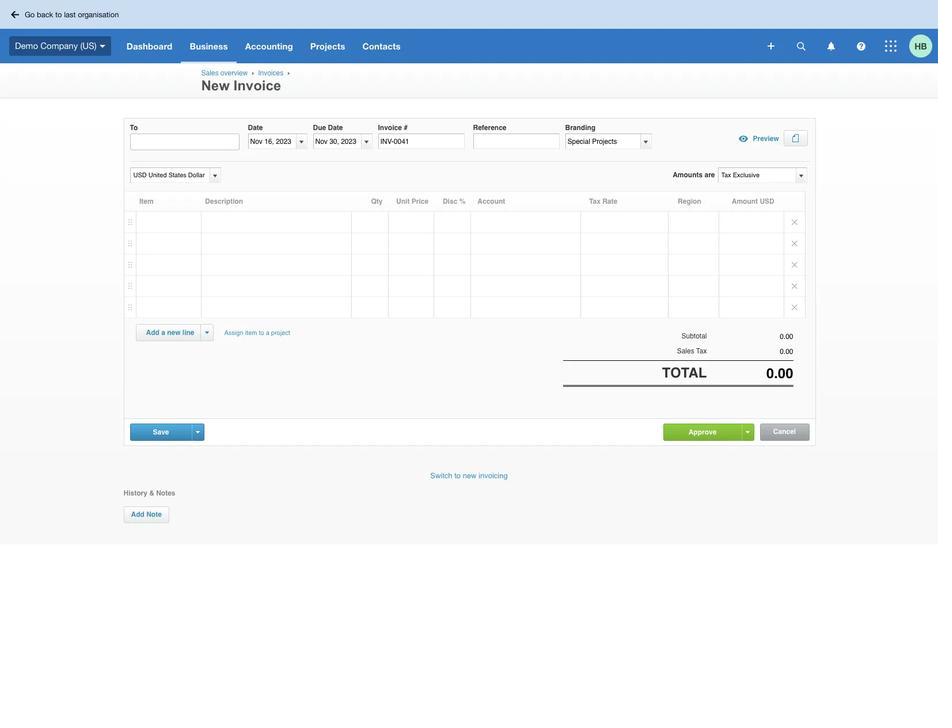 Task type: vqa. For each thing, say whether or not it's contained in the screenshot.
option group
no



Task type: describe. For each thing, give the bounding box(es) containing it.
1 date from the left
[[248, 124, 263, 132]]

project
[[271, 330, 290, 337]]

amount
[[732, 198, 758, 206]]

demo company (us) button
[[0, 29, 118, 63]]

usd
[[760, 198, 775, 206]]

tax rate
[[590, 198, 618, 206]]

1 horizontal spatial a
[[266, 330, 270, 337]]

banner containing hb
[[0, 0, 939, 63]]

go
[[25, 10, 35, 19]]

sales for sales overview › invoices › new invoice
[[201, 69, 219, 77]]

organisation
[[78, 10, 119, 19]]

(us)
[[80, 41, 97, 51]]

delete line item image
[[785, 212, 805, 233]]

notes
[[156, 490, 175, 498]]

dashboard link
[[118, 29, 181, 63]]

subtotal
[[682, 333, 707, 341]]

assign item to a project
[[224, 330, 290, 337]]

new
[[201, 78, 230, 93]]

approve link
[[664, 425, 742, 441]]

2 horizontal spatial to
[[455, 472, 461, 481]]

last
[[64, 10, 76, 19]]

preview
[[753, 135, 780, 143]]

unit price
[[396, 198, 429, 206]]

2 svg image from the left
[[857, 42, 866, 50]]

add note
[[131, 511, 162, 519]]

amount usd
[[732, 198, 775, 206]]

more add line options... image
[[205, 332, 209, 334]]

save
[[153, 429, 169, 437]]

invoicing
[[479, 472, 508, 481]]

disc %
[[443, 198, 466, 206]]

1 vertical spatial tax
[[697, 348, 707, 356]]

1 delete line item image from the top
[[785, 233, 805, 254]]

#
[[404, 124, 408, 132]]

&
[[149, 490, 154, 498]]

to
[[130, 124, 138, 132]]

Due Date text field
[[314, 134, 362, 149]]

add note link
[[124, 507, 169, 524]]

qty
[[371, 198, 383, 206]]

projects button
[[302, 29, 354, 63]]

more approve options... image
[[746, 432, 750, 434]]

sales overview › invoices › new invoice
[[201, 69, 292, 93]]

description
[[205, 198, 243, 206]]

new for a
[[167, 329, 181, 337]]

svg image inside go back to last organisation link
[[11, 11, 19, 18]]

new for to
[[463, 472, 477, 481]]

navigation containing dashboard
[[118, 29, 760, 63]]

accounting
[[245, 41, 293, 51]]

history
[[124, 490, 147, 498]]

add for add a new line
[[146, 329, 160, 337]]

are
[[705, 171, 715, 179]]

0 horizontal spatial a
[[161, 329, 165, 337]]

2 delete line item image from the top
[[785, 255, 805, 276]]

3 delete line item image from the top
[[785, 276, 805, 297]]

projects
[[310, 41, 345, 51]]

to for a
[[259, 330, 264, 337]]

rate
[[603, 198, 618, 206]]

company
[[40, 41, 78, 51]]

accounting button
[[237, 29, 302, 63]]

add a new line link
[[139, 325, 201, 341]]

demo
[[15, 41, 38, 51]]

contacts button
[[354, 29, 410, 63]]



Task type: locate. For each thing, give the bounding box(es) containing it.
disc
[[443, 198, 458, 206]]

new left invoicing
[[463, 472, 477, 481]]

0 vertical spatial new
[[167, 329, 181, 337]]

None text field
[[566, 134, 653, 149], [719, 168, 796, 183], [566, 134, 653, 149], [719, 168, 796, 183]]

4 delete line item image from the top
[[785, 297, 805, 318]]

0 horizontal spatial sales
[[201, 69, 219, 77]]

0 vertical spatial sales
[[201, 69, 219, 77]]

sales down subtotal
[[677, 348, 695, 356]]

0 vertical spatial add
[[146, 329, 160, 337]]

new left line
[[167, 329, 181, 337]]

1 vertical spatial new
[[463, 472, 477, 481]]

go back to last organisation link
[[7, 5, 126, 23]]

to
[[55, 10, 62, 19], [259, 330, 264, 337], [455, 472, 461, 481]]

tax down subtotal
[[697, 348, 707, 356]]

1 horizontal spatial invoice
[[378, 124, 402, 132]]

to left last
[[55, 10, 62, 19]]

reference
[[473, 124, 507, 132]]

assign item to a project link
[[219, 325, 296, 342]]

0 vertical spatial invoice
[[234, 78, 281, 93]]

0 horizontal spatial invoice
[[234, 78, 281, 93]]

branding
[[566, 124, 596, 132]]

add left "note"
[[131, 511, 145, 519]]

invoice inside sales overview › invoices › new invoice
[[234, 78, 281, 93]]

invoice left #
[[378, 124, 402, 132]]

svg image inside demo company (us) popup button
[[100, 45, 105, 48]]

item
[[245, 330, 257, 337]]

1 horizontal spatial date
[[328, 124, 343, 132]]

price
[[412, 198, 429, 206]]

invoice
[[234, 78, 281, 93], [378, 124, 402, 132]]

date
[[248, 124, 263, 132], [328, 124, 343, 132]]

amounts
[[673, 171, 703, 179]]

more save options... image
[[196, 432, 200, 434]]

total
[[662, 365, 707, 381]]

tax left rate
[[590, 198, 601, 206]]

› left invoices link
[[252, 69, 254, 77]]

date up date 'text field'
[[248, 124, 263, 132]]

invoice down invoices link
[[234, 78, 281, 93]]

0 horizontal spatial tax
[[590, 198, 601, 206]]

assign
[[224, 330, 243, 337]]

navigation
[[118, 29, 760, 63]]

line
[[183, 329, 194, 337]]

None text field
[[131, 168, 208, 183], [707, 333, 794, 341], [707, 348, 794, 356], [707, 366, 794, 382], [131, 168, 208, 183], [707, 333, 794, 341], [707, 348, 794, 356], [707, 366, 794, 382]]

cancel button
[[761, 425, 809, 441]]

1 horizontal spatial new
[[463, 472, 477, 481]]

0 vertical spatial tax
[[590, 198, 601, 206]]

demo company (us)
[[15, 41, 97, 51]]

date up the due date text box
[[328, 124, 343, 132]]

0 horizontal spatial svg image
[[797, 42, 806, 50]]

0 horizontal spatial date
[[248, 124, 263, 132]]

add inside 'add note' link
[[131, 511, 145, 519]]

cancel
[[774, 428, 796, 436]]

a left line
[[161, 329, 165, 337]]

unit
[[396, 198, 410, 206]]

due
[[313, 124, 326, 132]]

svg image
[[11, 11, 19, 18], [886, 40, 897, 52], [828, 42, 835, 50], [768, 43, 775, 50], [100, 45, 105, 48]]

sales tax
[[677, 348, 707, 356]]

back
[[37, 10, 53, 19]]

hb button
[[910, 29, 939, 63]]

add left line
[[146, 329, 160, 337]]

approve
[[689, 429, 717, 437]]

region
[[678, 198, 702, 206]]

0 horizontal spatial new
[[167, 329, 181, 337]]

to inside banner
[[55, 10, 62, 19]]

1 vertical spatial to
[[259, 330, 264, 337]]

sales for sales tax
[[677, 348, 695, 356]]

new
[[167, 329, 181, 337], [463, 472, 477, 481]]

› right invoices link
[[288, 69, 290, 77]]

0 vertical spatial to
[[55, 10, 62, 19]]

save link
[[131, 425, 192, 441]]

1 horizontal spatial tax
[[697, 348, 707, 356]]

Date text field
[[249, 134, 296, 149]]

Invoice # text field
[[378, 134, 465, 149]]

sales inside sales overview › invoices › new invoice
[[201, 69, 219, 77]]

overview
[[221, 69, 248, 77]]

hb
[[915, 41, 928, 51]]

add for add note
[[131, 511, 145, 519]]

history & notes
[[124, 490, 175, 498]]

add
[[146, 329, 160, 337], [131, 511, 145, 519]]

Reference text field
[[473, 134, 560, 149]]

1 horizontal spatial add
[[146, 329, 160, 337]]

switch to new invoicing link
[[431, 472, 508, 481]]

sales
[[201, 69, 219, 77], [677, 348, 695, 356]]

amounts are
[[673, 171, 715, 179]]

switch
[[431, 472, 453, 481]]

1 horizontal spatial to
[[259, 330, 264, 337]]

0 horizontal spatial ›
[[252, 69, 254, 77]]

1 vertical spatial sales
[[677, 348, 695, 356]]

›
[[252, 69, 254, 77], [288, 69, 290, 77]]

business button
[[181, 29, 237, 63]]

invoices
[[258, 69, 284, 77]]

1 vertical spatial invoice
[[378, 124, 402, 132]]

go back to last organisation
[[25, 10, 119, 19]]

dashboard
[[127, 41, 173, 51]]

to right switch
[[455, 472, 461, 481]]

add inside add a new line link
[[146, 329, 160, 337]]

svg image
[[797, 42, 806, 50], [857, 42, 866, 50]]

due date
[[313, 124, 343, 132]]

account
[[478, 198, 506, 206]]

2 vertical spatial to
[[455, 472, 461, 481]]

%
[[460, 198, 466, 206]]

1 horizontal spatial sales
[[677, 348, 695, 356]]

sales up new
[[201, 69, 219, 77]]

item
[[139, 198, 154, 206]]

banner
[[0, 0, 939, 63]]

to for last
[[55, 10, 62, 19]]

a left project
[[266, 330, 270, 337]]

tax
[[590, 198, 601, 206], [697, 348, 707, 356]]

1 horizontal spatial svg image
[[857, 42, 866, 50]]

invoice #
[[378, 124, 408, 132]]

1 horizontal spatial ›
[[288, 69, 290, 77]]

delete line item image
[[785, 233, 805, 254], [785, 255, 805, 276], [785, 276, 805, 297], [785, 297, 805, 318]]

note
[[146, 511, 162, 519]]

business
[[190, 41, 228, 51]]

invoices link
[[258, 69, 284, 77]]

1 › from the left
[[252, 69, 254, 77]]

a
[[161, 329, 165, 337], [266, 330, 270, 337]]

2 date from the left
[[328, 124, 343, 132]]

preview link
[[735, 130, 780, 148]]

to right item
[[259, 330, 264, 337]]

2 › from the left
[[288, 69, 290, 77]]

switch to new invoicing
[[431, 472, 508, 481]]

0 horizontal spatial add
[[131, 511, 145, 519]]

0 horizontal spatial to
[[55, 10, 62, 19]]

1 svg image from the left
[[797, 42, 806, 50]]

contacts
[[363, 41, 401, 51]]

1 vertical spatial add
[[131, 511, 145, 519]]

sales overview link
[[201, 69, 248, 77]]

add a new line
[[146, 329, 194, 337]]



